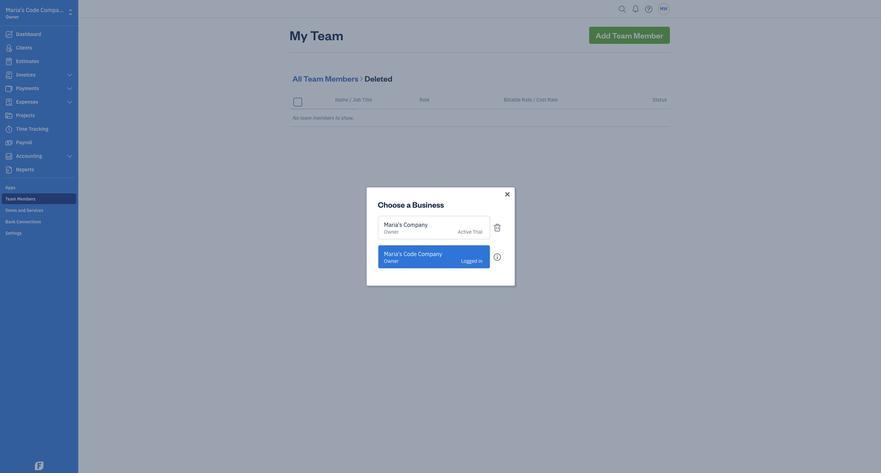 Task type: describe. For each thing, give the bounding box(es) containing it.
my team
[[290, 27, 344, 43]]

choose a business
[[378, 200, 444, 210]]

team for my
[[310, 27, 344, 43]]

in
[[479, 258, 483, 264]]

a
[[407, 200, 411, 210]]

project image
[[5, 112, 13, 119]]

members
[[325, 73, 359, 83]]

2 / from the left
[[534, 97, 536, 103]]

owner for maria's code company
[[384, 258, 399, 264]]

settings image
[[5, 230, 76, 236]]

logged
[[462, 258, 478, 264]]

owner for maria's company
[[384, 229, 399, 235]]

main element
[[0, 0, 96, 473]]

choose a business dialog
[[0, 178, 882, 295]]

payment image
[[5, 85, 13, 92]]

go to help image
[[644, 4, 655, 14]]

company for maria's code company owner
[[41, 6, 65, 14]]

1 vertical spatial company
[[404, 221, 428, 228]]

code for maria's code company
[[404, 250, 417, 258]]

timer image
[[5, 126, 13, 133]]

role
[[420, 97, 430, 103]]

choose
[[378, 200, 405, 210]]

money image
[[5, 139, 13, 146]]

estimate image
[[5, 58, 13, 65]]

team for add
[[613, 30, 633, 40]]

report image
[[5, 166, 13, 174]]

member
[[634, 30, 664, 40]]

owner inside maria's code company owner
[[6, 14, 19, 20]]

maria's for maria's company
[[384, 221, 403, 228]]

cost
[[537, 97, 547, 103]]

status
[[653, 97, 668, 103]]

maria's code company
[[384, 250, 443, 258]]

add
[[596, 30, 611, 40]]

dashboard image
[[5, 31, 13, 38]]

no
[[293, 115, 299, 121]]

team for all
[[304, 73, 324, 83]]

items and services image
[[5, 207, 76, 213]]

team members image
[[5, 196, 76, 202]]

all
[[293, 73, 302, 83]]

billable
[[504, 97, 521, 103]]

freshbooks image
[[33, 462, 45, 470]]

1 rate from the left
[[522, 97, 533, 103]]

deleted
[[365, 73, 393, 83]]

2 rate from the left
[[548, 97, 558, 103]]

delete image
[[494, 224, 502, 232]]

maria's code company owner
[[6, 6, 65, 20]]

client image
[[5, 45, 13, 52]]



Task type: locate. For each thing, give the bounding box(es) containing it.
/
[[350, 97, 352, 103], [534, 97, 536, 103]]

company for maria's code company
[[418, 250, 443, 258]]

1 horizontal spatial /
[[534, 97, 536, 103]]

trial
[[473, 229, 483, 235]]

rate
[[522, 97, 533, 103], [548, 97, 558, 103]]

all team members
[[293, 73, 359, 83]]

all team members link
[[293, 73, 360, 83]]

chart image
[[5, 153, 13, 160]]

code for maria's code company owner
[[26, 6, 39, 14]]

team
[[310, 27, 344, 43], [613, 30, 633, 40], [304, 73, 324, 83]]

chevron large down image for expense image
[[66, 99, 73, 105]]

chevron large down image for invoice icon
[[66, 72, 73, 78]]

maria's up dashboard icon
[[6, 6, 24, 14]]

to
[[335, 115, 340, 121]]

maria's for maria's code company owner
[[6, 6, 24, 14]]

company inside maria's code company owner
[[41, 6, 65, 14]]

maria's company
[[384, 221, 428, 228]]

team right my
[[310, 27, 344, 43]]

maria's down maria's company
[[384, 250, 403, 258]]

my
[[290, 27, 308, 43]]

title
[[362, 97, 372, 103]]

logged in
[[462, 258, 483, 264]]

billable rate / cost rate
[[504, 97, 558, 103]]

business
[[413, 200, 444, 210]]

team right add at the top right of page
[[613, 30, 633, 40]]

expense image
[[5, 99, 13, 106]]

maria's down choose
[[384, 221, 403, 228]]

active trial
[[458, 229, 483, 235]]

name
[[335, 97, 349, 103]]

chevron large down image
[[66, 72, 73, 78], [66, 99, 73, 105], [66, 154, 73, 159]]

rate left cost
[[522, 97, 533, 103]]

1 chevron large down image from the top
[[66, 72, 73, 78]]

bank connections image
[[5, 219, 76, 224]]

0 horizontal spatial rate
[[522, 97, 533, 103]]

1 vertical spatial code
[[404, 250, 417, 258]]

0 vertical spatial company
[[41, 6, 65, 14]]

0 horizontal spatial /
[[350, 97, 352, 103]]

owner
[[6, 14, 19, 20], [384, 229, 399, 235], [384, 258, 399, 264]]

0 vertical spatial code
[[26, 6, 39, 14]]

chevron large down image
[[66, 86, 73, 92]]

rate right cost
[[548, 97, 558, 103]]

company
[[41, 6, 65, 14], [404, 221, 428, 228], [418, 250, 443, 258]]

info image
[[494, 253, 502, 261]]

0 vertical spatial owner
[[6, 14, 19, 20]]

2 chevron large down image from the top
[[66, 99, 73, 105]]

1 vertical spatial maria's
[[384, 221, 403, 228]]

invoice image
[[5, 72, 13, 79]]

1 horizontal spatial code
[[404, 250, 417, 258]]

2 vertical spatial company
[[418, 250, 443, 258]]

/ left cost
[[534, 97, 536, 103]]

code inside maria's code company owner
[[26, 6, 39, 14]]

0 vertical spatial maria's
[[6, 6, 24, 14]]

job
[[353, 97, 361, 103]]

show.
[[341, 115, 354, 121]]

add team member button
[[590, 27, 670, 44]]

2 vertical spatial owner
[[384, 258, 399, 264]]

owner down maria's code company
[[384, 258, 399, 264]]

3 chevron large down image from the top
[[66, 154, 73, 159]]

code
[[26, 6, 39, 14], [404, 250, 417, 258]]

1 / from the left
[[350, 97, 352, 103]]

2 vertical spatial chevron large down image
[[66, 154, 73, 159]]

owner down maria's company
[[384, 229, 399, 235]]

maria's inside maria's code company owner
[[6, 6, 24, 14]]

team
[[300, 115, 312, 121]]

/ left job
[[350, 97, 352, 103]]

team inside button
[[613, 30, 633, 40]]

code inside "choose a business" dialog
[[404, 250, 417, 258]]

name / job title
[[335, 97, 372, 103]]

0 horizontal spatial code
[[26, 6, 39, 14]]

search image
[[617, 4, 629, 14]]

no team members to show.
[[293, 115, 354, 121]]

members
[[313, 115, 334, 121]]

2 vertical spatial maria's
[[384, 250, 403, 258]]

team right all
[[304, 73, 324, 83]]

apps image
[[5, 185, 76, 190]]

1 vertical spatial chevron large down image
[[66, 99, 73, 105]]

close image
[[504, 190, 512, 199]]

chevron large down image for chart icon
[[66, 154, 73, 159]]

maria's for maria's code company
[[384, 250, 403, 258]]

maria's
[[6, 6, 24, 14], [384, 221, 403, 228], [384, 250, 403, 258]]

1 horizontal spatial rate
[[548, 97, 558, 103]]

active
[[458, 229, 472, 235]]

0 vertical spatial chevron large down image
[[66, 72, 73, 78]]

1 vertical spatial owner
[[384, 229, 399, 235]]

add team member
[[596, 30, 664, 40]]

owner up dashboard icon
[[6, 14, 19, 20]]



Task type: vqa. For each thing, say whether or not it's contained in the screenshot.
the Team related to Add
yes



